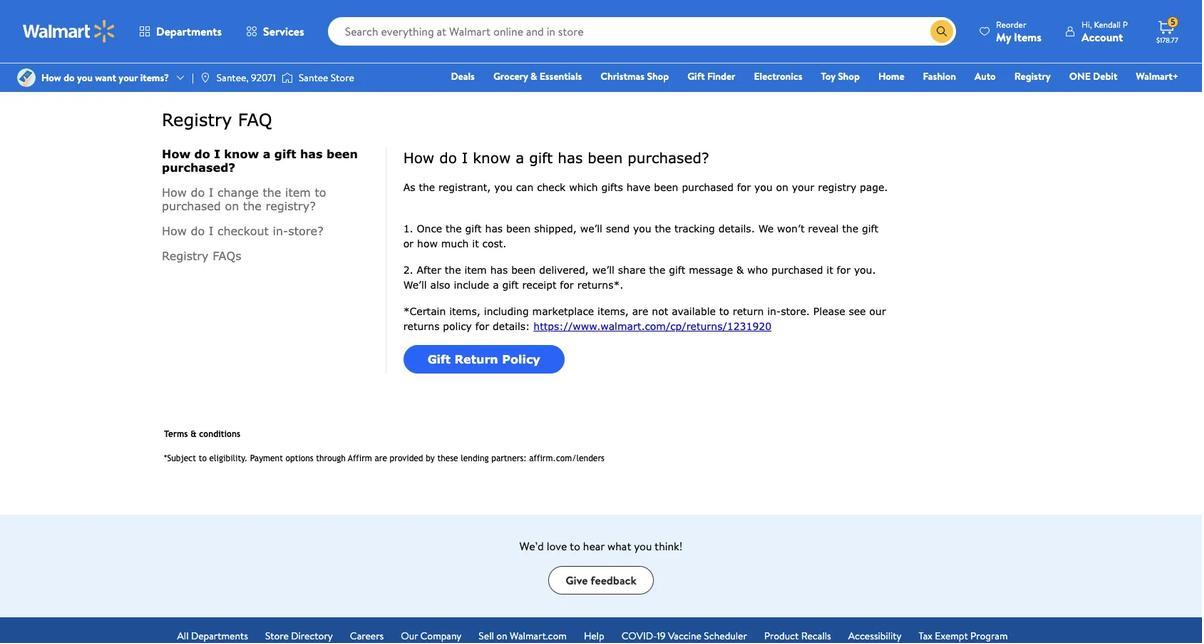 Task type: describe. For each thing, give the bounding box(es) containing it.
give feedback button
[[549, 567, 654, 595]]

0 horizontal spatial you
[[77, 71, 93, 85]]

gift
[[688, 69, 705, 83]]

love
[[547, 539, 567, 555]]

services button
[[234, 14, 317, 49]]

learn more
[[191, 28, 240, 42]]

one
[[1070, 69, 1091, 83]]

christmas shop link
[[595, 68, 676, 84]]

gift finder link
[[682, 68, 742, 84]]

services
[[263, 24, 304, 39]]

5 $178.77
[[1157, 16, 1179, 45]]

deals
[[451, 69, 475, 83]]

deals link
[[445, 68, 482, 84]]

essentials
[[540, 69, 582, 83]]

kendall
[[1095, 18, 1122, 30]]

registry link
[[1009, 68, 1058, 84]]

Search search field
[[328, 17, 957, 46]]

hi, kendall p account
[[1082, 18, 1129, 45]]

my
[[997, 29, 1012, 45]]

learn more link
[[162, 0, 593, 64]]

reorder
[[997, 18, 1027, 30]]

account
[[1082, 29, 1124, 45]]

|
[[192, 71, 194, 85]]

$178.77
[[1157, 35, 1179, 45]]

santee
[[299, 71, 329, 85]]

hear
[[583, 539, 605, 555]]

how do you want your items?
[[41, 71, 169, 85]]

reorder my items
[[997, 18, 1042, 45]]

home link
[[873, 68, 912, 84]]

&
[[531, 69, 538, 83]]

give
[[566, 573, 588, 589]]

walmart+ link
[[1130, 68, 1186, 84]]

think!
[[655, 539, 683, 555]]

p
[[1124, 18, 1129, 30]]

hi,
[[1082, 18, 1093, 30]]

walmart image
[[23, 20, 116, 43]]

want
[[95, 71, 116, 85]]

gift finder
[[688, 69, 736, 83]]

santee,
[[217, 71, 249, 85]]

christmas
[[601, 69, 645, 83]]

auto
[[975, 69, 997, 83]]

toy shop
[[822, 69, 860, 83]]

toy shop link
[[815, 68, 867, 84]]

auto link
[[969, 68, 1003, 84]]

one debit link
[[1064, 68, 1125, 84]]



Task type: locate. For each thing, give the bounding box(es) containing it.
shop
[[647, 69, 669, 83], [838, 69, 860, 83]]

0 vertical spatial you
[[77, 71, 93, 85]]

toy
[[822, 69, 836, 83]]

 image
[[282, 71, 293, 85], [200, 72, 211, 83]]

items?
[[140, 71, 169, 85]]

you right do
[[77, 71, 93, 85]]

shop for toy shop
[[838, 69, 860, 83]]

registry
[[1015, 69, 1052, 83]]

do
[[64, 71, 75, 85]]

home
[[879, 69, 905, 83]]

learn
[[191, 28, 215, 42]]

 image for santee store
[[282, 71, 293, 85]]

feedback
[[591, 573, 637, 589]]

92071
[[251, 71, 276, 85]]

what
[[608, 539, 632, 555]]

shop for christmas shop
[[647, 69, 669, 83]]

1 horizontal spatial shop
[[838, 69, 860, 83]]

fashion link
[[917, 68, 963, 84]]

walmart+
[[1137, 69, 1179, 83]]

1 vertical spatial you
[[635, 539, 653, 555]]

grocery & essentials
[[494, 69, 582, 83]]

0 horizontal spatial  image
[[200, 72, 211, 83]]

search icon image
[[937, 26, 948, 37]]

items
[[1015, 29, 1042, 45]]

electronics
[[755, 69, 803, 83]]

shop inside christmas shop link
[[647, 69, 669, 83]]

you
[[77, 71, 93, 85], [635, 539, 653, 555]]

fashion
[[924, 69, 957, 83]]

departments
[[156, 24, 222, 39]]

2 shop from the left
[[838, 69, 860, 83]]

finder
[[708, 69, 736, 83]]

 image right |
[[200, 72, 211, 83]]

santee, 92071
[[217, 71, 276, 85]]

give feedback
[[566, 573, 637, 589]]

electronics link
[[748, 68, 809, 84]]

christmas shop
[[601, 69, 669, 83]]

spark good & create change. ship donations straight to a favorite cause. learn more. image
[[963, 0, 1041, 64]]

how
[[41, 71, 61, 85]]

your
[[119, 71, 138, 85]]

1 shop from the left
[[647, 69, 669, 83]]

shop inside toy shop link
[[838, 69, 860, 83]]

set your classroom up for success. create the ultimate teacher wish list. learn more. image
[[514, 0, 593, 64]]

Walmart Site-Wide search field
[[328, 17, 957, 46]]

santee store
[[299, 71, 354, 85]]

 image
[[17, 68, 36, 87]]

1 horizontal spatial  image
[[282, 71, 293, 85]]

one debit
[[1070, 69, 1118, 83]]

you right what
[[635, 539, 653, 555]]

1 horizontal spatial you
[[635, 539, 653, 555]]

 image for santee, 92071
[[200, 72, 211, 83]]

5
[[1172, 16, 1176, 28]]

 image right 92071
[[282, 71, 293, 85]]

debit
[[1094, 69, 1118, 83]]

to
[[570, 539, 581, 555]]

we'd
[[520, 539, 544, 555]]

more
[[217, 28, 240, 42]]

grocery & essentials link
[[487, 68, 589, 84]]

we'd love to hear what you think!
[[520, 539, 683, 555]]

learn more button
[[179, 24, 251, 47]]

shop right christmas
[[647, 69, 669, 83]]

0 horizontal spatial shop
[[647, 69, 669, 83]]

shop right toy
[[838, 69, 860, 83]]

departments button
[[127, 14, 234, 49]]

store
[[331, 71, 354, 85]]

grocery
[[494, 69, 528, 83]]



Task type: vqa. For each thing, say whether or not it's contained in the screenshot.
Walmart+
yes



